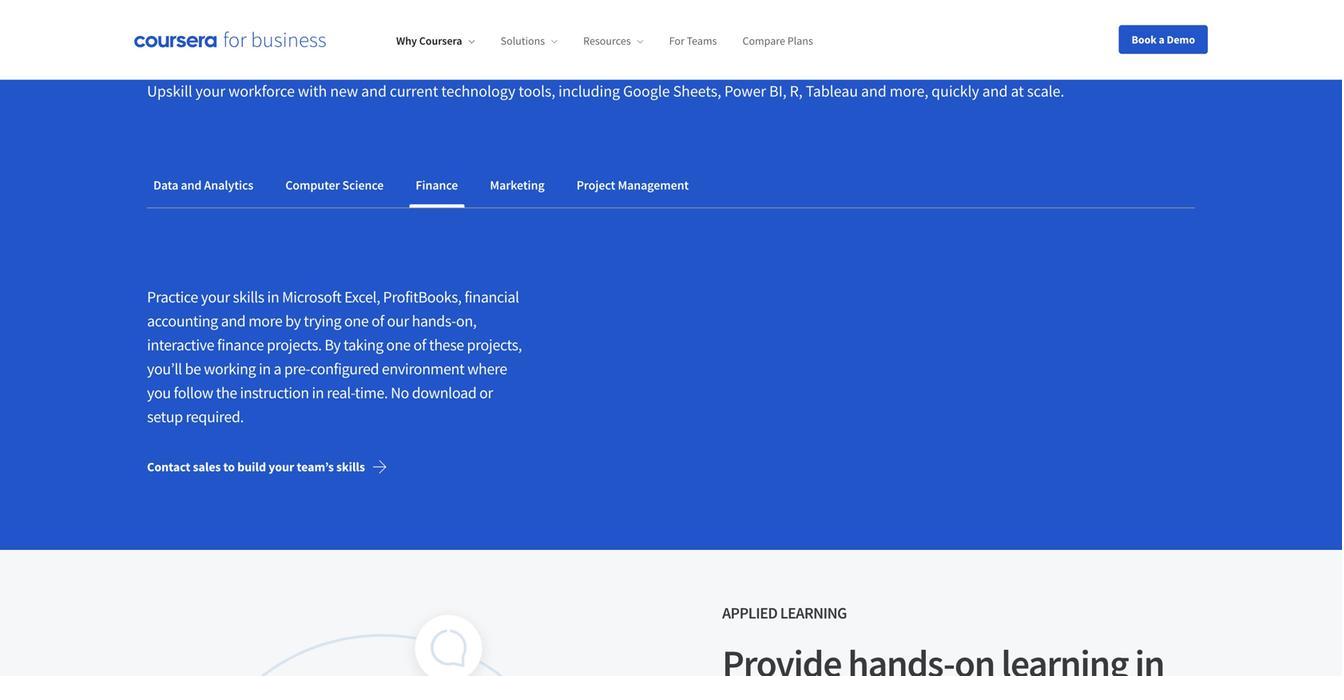Task type: vqa. For each thing, say whether or not it's contained in the screenshot.
book a demo 'button'
yes



Task type: describe. For each thing, give the bounding box(es) containing it.
data and analytics button
[[147, 166, 260, 205]]

your for practice
[[201, 287, 230, 307]]

or
[[215, 431, 228, 451]]

accounting
[[286, 311, 357, 331]]

for
[[669, 34, 685, 48]]

practice your skills in microsoft excel, profitbooks, financial accounting and more by trying one of our hands-on, interactive finance projects. by taking one of these projects, you'll be working in a pre-configured environment where you follow the instruction in real-time. no download or setup required.
[[147, 287, 452, 451]]

why coursera link
[[396, 34, 475, 48]]

profitbooks,
[[147, 311, 226, 331]]

you
[[190, 407, 214, 427]]

and inside button
[[181, 178, 202, 194]]

teams
[[687, 34, 717, 48]]

by
[[205, 359, 221, 379]]

finance button
[[409, 166, 465, 205]]

analytics
[[204, 178, 254, 194]]

book a demo
[[1132, 32, 1196, 47]]

compare
[[743, 34, 786, 48]]

1 horizontal spatial one
[[266, 359, 291, 379]]

these
[[309, 359, 344, 379]]

sheets,
[[673, 81, 722, 101]]

coursera
[[419, 34, 462, 48]]

1 horizontal spatial of
[[294, 359, 306, 379]]

compare plans link
[[743, 34, 813, 48]]

equip
[[147, 18, 234, 62]]

be
[[147, 383, 163, 403]]

tableau
[[806, 81, 858, 101]]

0 vertical spatial with
[[371, 18, 438, 62]]

bi,
[[770, 81, 787, 101]]

time.
[[398, 407, 431, 427]]

your for upskill
[[195, 81, 225, 101]]

excel,
[[344, 287, 380, 307]]

data
[[153, 178, 178, 194]]

workforce
[[229, 81, 295, 101]]

in up tools,
[[529, 18, 557, 62]]

configured
[[273, 383, 341, 403]]

technology
[[441, 81, 516, 101]]

solutions
[[501, 34, 545, 48]]

marketing button
[[484, 166, 551, 205]]

science
[[342, 178, 384, 194]]

and right new
[[361, 81, 387, 101]]

new
[[330, 81, 358, 101]]

hands-
[[255, 335, 299, 355]]

compare plans
[[743, 34, 813, 48]]

finance course image image
[[533, 247, 1157, 567]]

0 horizontal spatial of
[[215, 335, 228, 355]]

practice
[[147, 287, 198, 307]]

instruction
[[283, 407, 352, 427]]

marketing
[[490, 178, 545, 194]]

computer science
[[285, 178, 384, 194]]

in up follow at the bottom of page
[[221, 383, 233, 403]]

and left the at
[[983, 81, 1008, 101]]

in left real-
[[355, 407, 367, 427]]

interactive
[[323, 335, 390, 355]]

a inside practice your skills in microsoft excel, profitbooks, financial accounting and more by trying one of our hands-on, interactive finance projects. by taking one of these projects, you'll be working in a pre-configured environment where you follow the instruction in real-time. no download or setup required.
[[236, 383, 244, 403]]

0 vertical spatial skills
[[445, 18, 522, 62]]

and left the more,
[[861, 81, 887, 101]]

projects,
[[347, 359, 402, 379]]

r,
[[790, 81, 803, 101]]

projects.
[[147, 359, 202, 379]]

follow
[[216, 407, 256, 427]]

and inside practice your skills in microsoft excel, profitbooks, financial accounting and more by trying one of our hands-on, interactive finance projects. by taking one of these projects, you'll be working in a pre-configured environment where you follow the instruction in real-time. no download or setup required.
[[360, 311, 385, 331]]

microsoft
[[282, 287, 342, 307]]

including
[[559, 81, 620, 101]]

you'll
[[405, 359, 440, 379]]

more,
[[890, 81, 929, 101]]

why coursera
[[396, 34, 462, 48]]

book a demo button
[[1119, 25, 1208, 54]]

for teams
[[669, 34, 717, 48]]

scale.
[[1027, 81, 1065, 101]]

data and analytics
[[153, 178, 254, 194]]

0 horizontal spatial with
[[298, 81, 327, 101]]



Task type: locate. For each thing, give the bounding box(es) containing it.
power
[[725, 81, 766, 101]]

of left our in the left of the page
[[215, 335, 228, 355]]

by
[[424, 311, 440, 331]]

a right the book
[[1159, 32, 1165, 47]]

solutions link
[[501, 34, 558, 48]]

project
[[577, 178, 616, 194]]

at
[[1011, 81, 1024, 101]]

with
[[371, 18, 438, 62], [298, 81, 327, 101]]

computer
[[285, 178, 340, 194]]

management
[[618, 178, 689, 194]]

where
[[147, 407, 187, 427]]

in
[[529, 18, 557, 62], [267, 287, 279, 307], [221, 383, 233, 403], [355, 407, 367, 427]]

financial
[[229, 311, 283, 331]]

project management
[[577, 178, 689, 194]]

download
[[147, 431, 212, 451]]

and
[[361, 81, 387, 101], [861, 81, 887, 101], [983, 81, 1008, 101], [181, 178, 202, 194], [360, 311, 385, 331]]

0 vertical spatial a
[[1159, 32, 1165, 47]]

plans
[[788, 34, 813, 48]]

one down the hands-
[[266, 359, 291, 379]]

finance
[[393, 335, 440, 355]]

for teams link
[[669, 34, 717, 48]]

on,
[[299, 335, 320, 355]]

0 vertical spatial your
[[195, 81, 225, 101]]

0 horizontal spatial a
[[236, 383, 244, 403]]

your inside practice your skills in microsoft excel, profitbooks, financial accounting and more by trying one of our hands-on, interactive finance projects. by taking one of these projects, you'll be working in a pre-configured environment where you follow the instruction in real-time. no download or setup required.
[[201, 287, 230, 307]]

working
[[166, 383, 218, 403]]

your
[[195, 81, 225, 101], [201, 287, 230, 307]]

and down excel,
[[360, 311, 385, 331]]

0 vertical spatial of
[[215, 335, 228, 355]]

project management button
[[570, 166, 695, 205]]

a inside button
[[1159, 32, 1165, 47]]

resources
[[584, 34, 631, 48]]

of
[[215, 335, 228, 355], [294, 359, 306, 379]]

upskill your workforce with new and current technology tools, including google sheets, power bi, r, tableau and more, quickly and at scale.
[[147, 81, 1065, 101]]

demo
[[1167, 32, 1196, 47]]

1 horizontal spatial a
[[1159, 32, 1165, 47]]

setup
[[231, 431, 267, 451]]

trying
[[147, 335, 185, 355]]

1,000+
[[564, 18, 664, 62]]

content tabs tab list
[[147, 166, 1196, 208]]

quickly
[[932, 81, 980, 101]]

pre-
[[246, 383, 273, 403]]

required.
[[270, 431, 328, 451]]

no
[[434, 407, 452, 427]]

taking
[[224, 359, 264, 379]]

equip learners with skills in 1,000+ tools
[[147, 18, 746, 62]]

1 horizontal spatial skills
[[445, 18, 522, 62]]

0 vertical spatial one
[[188, 335, 212, 355]]

0 horizontal spatial one
[[188, 335, 212, 355]]

1 horizontal spatial with
[[371, 18, 438, 62]]

more
[[387, 311, 421, 331]]

1 vertical spatial of
[[294, 359, 306, 379]]

the
[[259, 407, 280, 427]]

0 horizontal spatial skills
[[233, 287, 264, 307]]

1 vertical spatial one
[[266, 359, 291, 379]]

a left pre-
[[236, 383, 244, 403]]

book
[[1132, 32, 1157, 47]]

resources link
[[584, 34, 644, 48]]

of up configured
[[294, 359, 306, 379]]

your up profitbooks,
[[201, 287, 230, 307]]

1 vertical spatial with
[[298, 81, 327, 101]]

our
[[230, 335, 252, 355]]

skills
[[445, 18, 522, 62], [233, 287, 264, 307]]

a
[[1159, 32, 1165, 47], [236, 383, 244, 403]]

upskill
[[147, 81, 192, 101]]

tools,
[[519, 81, 556, 101]]

1 vertical spatial a
[[236, 383, 244, 403]]

current
[[390, 81, 438, 101]]

why
[[396, 34, 417, 48]]

in up financial at top left
[[267, 287, 279, 307]]

finance
[[416, 178, 458, 194]]

one
[[188, 335, 212, 355], [266, 359, 291, 379]]

google
[[623, 81, 670, 101]]

computer science button
[[279, 166, 390, 205]]

environment
[[344, 383, 427, 403]]

1 vertical spatial your
[[201, 287, 230, 307]]

learners
[[241, 18, 364, 62]]

skills inside practice your skills in microsoft excel, profitbooks, financial accounting and more by trying one of our hands-on, interactive finance projects. by taking one of these projects, you'll be working in a pre-configured environment where you follow the instruction in real-time. no download or setup required.
[[233, 287, 264, 307]]

1 vertical spatial skills
[[233, 287, 264, 307]]

your right upskill on the top of page
[[195, 81, 225, 101]]

tools
[[671, 18, 746, 62]]

coursera for business image
[[134, 31, 326, 48]]

and right data at the top left of page
[[181, 178, 202, 194]]

one up by
[[188, 335, 212, 355]]

real-
[[370, 407, 398, 427]]



